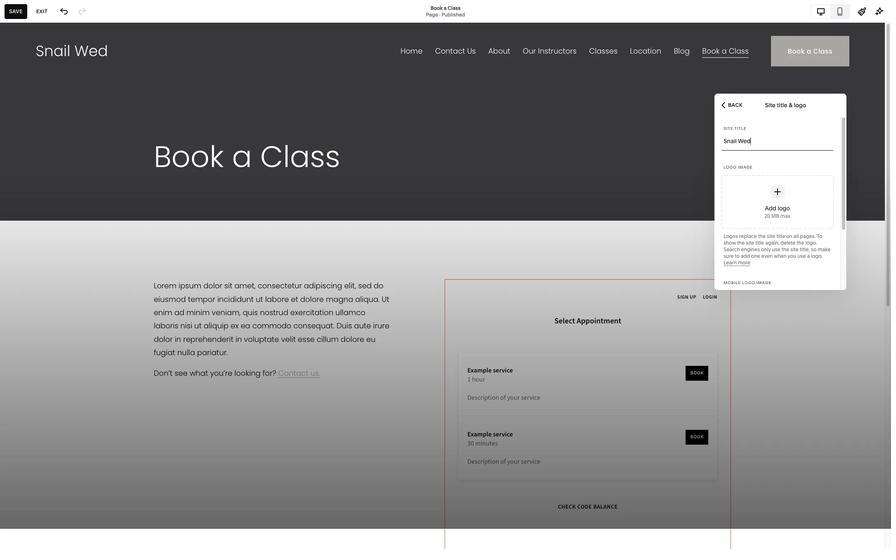 Task type: vqa. For each thing, say whether or not it's contained in the screenshot.
all
yes



Task type: describe. For each thing, give the bounding box(es) containing it.
0 horizontal spatial site
[[746, 240, 754, 246]]

add
[[741, 253, 750, 259]]

exit button
[[32, 4, 52, 19]]

delete
[[781, 240, 796, 246]]

again,
[[765, 240, 779, 246]]

site title
[[724, 126, 746, 131]]

all
[[794, 233, 799, 239]]

home
[[16, 15, 32, 21]]

website
[[14, 382, 36, 390]]

in
[[14, 272, 18, 278]]

but
[[70, 265, 78, 271]]

save
[[9, 8, 23, 14]]

0 horizontal spatial learn
[[49, 278, 63, 285]]

version 7.1
[[14, 405, 37, 411]]

1 vertical spatial title
[[776, 233, 785, 239]]

replace
[[739, 233, 757, 239]]

utilities
[[14, 347, 37, 356]]

pages
[[29, 259, 44, 265]]

to
[[735, 253, 740, 259]]

learn more link
[[724, 259, 750, 266]]

empty
[[75, 300, 89, 306]]

version
[[14, 405, 31, 411]]

site for site title
[[724, 126, 733, 131]]

a inside the logos replace the site title on all pages. to show the site title again, delete the logo. search engines only use the site title, so make sure to add one even when you use a logo. learn more
[[807, 253, 810, 259]]

site for site title & logo
[[765, 101, 775, 109]]

title,
[[800, 246, 810, 252]]

blog
[[29, 196, 42, 203]]

the down delete
[[782, 246, 789, 252]]

engines for site
[[741, 246, 760, 252]]

linked for not linked is empty
[[55, 300, 69, 306]]

·
[[439, 11, 440, 18]]

logos
[[724, 233, 738, 239]]

learn more link
[[49, 278, 76, 285]]

them.
[[35, 278, 48, 285]]

pages.
[[800, 233, 816, 239]]

you
[[788, 253, 796, 259]]

book a class button
[[0, 209, 135, 227]]

back
[[728, 102, 743, 108]]

can
[[92, 272, 101, 278]]

more
[[738, 259, 750, 266]]

0 vertical spatial title
[[777, 101, 787, 109]]

1 horizontal spatial site
[[767, 233, 775, 239]]

they
[[79, 265, 89, 271]]

engines for they
[[72, 272, 91, 278]]

on
[[786, 233, 792, 239]]

location
[[29, 178, 53, 185]]

1 horizontal spatial logo
[[742, 281, 755, 285]]

blog demo
[[29, 196, 59, 203]]

published
[[442, 11, 465, 18]]

0 horizontal spatial image
[[738, 165, 753, 170]]

website tools
[[14, 382, 51, 390]]

more
[[64, 278, 76, 285]]

the inside these pages are public unless they're disabled or password-protected, but they don't appear in the navigation. search engines can also discover them.
[[19, 272, 27, 278]]

book a class page · published
[[426, 5, 465, 18]]

book for book a class page · published
[[431, 5, 443, 11]]

back button
[[719, 96, 745, 114]]

not for not linked
[[14, 241, 25, 249]]

linked for not linked
[[26, 241, 47, 249]]

1 vertical spatial use
[[797, 253, 806, 259]]

logo
[[794, 101, 806, 109]]

2 vertical spatial title
[[755, 240, 764, 246]]

these pages are public unless they're disabled or password-protected, but they don't appear in the navigation. search engines can also discover them.
[[14, 259, 123, 285]]

not linked
[[14, 241, 47, 249]]

public
[[54, 259, 68, 265]]

or
[[14, 265, 18, 271]]

mobile
[[724, 281, 741, 285]]

book a class
[[29, 214, 64, 222]]



Task type: locate. For each thing, give the bounding box(es) containing it.
the down replace
[[737, 240, 745, 246]]

class inside "book a class page · published"
[[448, 5, 461, 11]]

logo
[[724, 165, 737, 170], [742, 281, 755, 285]]

class for book a class page · published
[[448, 5, 461, 11]]

search inside the logos replace the site title on all pages. to show the site title again, delete the logo. search engines only use the site title, so make sure to add one even when you use a logo. learn more
[[724, 246, 740, 252]]

0 vertical spatial site
[[765, 101, 775, 109]]

1 vertical spatial site
[[746, 240, 754, 246]]

2 horizontal spatial site
[[790, 246, 799, 252]]

system
[[14, 364, 34, 371]]

the down all
[[797, 240, 804, 246]]

unless
[[69, 259, 85, 265]]

site left &
[[765, 101, 775, 109]]

disabled
[[103, 259, 123, 265]]

demo
[[45, 197, 59, 203]]

0 vertical spatial linked
[[26, 241, 47, 249]]

0 horizontal spatial class
[[49, 214, 64, 222]]

mobile logo image
[[724, 281, 771, 285]]

they're
[[86, 259, 102, 265]]

1 vertical spatial book
[[29, 214, 43, 222]]

also
[[102, 272, 111, 278]]

1 horizontal spatial linked
[[55, 300, 69, 306]]

logo down site title at the right top of the page
[[724, 165, 737, 170]]

save button
[[5, 4, 27, 19]]

book inside "book a class page · published"
[[431, 5, 443, 11]]

discover
[[14, 278, 34, 285]]

1 horizontal spatial not
[[46, 300, 54, 306]]

1 horizontal spatial image
[[756, 281, 771, 285]]

system pages button
[[14, 358, 121, 377]]

search for protected,
[[54, 272, 71, 278]]

search up learn more
[[54, 272, 71, 278]]

logo image
[[724, 165, 753, 170]]

0 vertical spatial logo.
[[805, 240, 817, 246]]

title left &
[[777, 101, 787, 109]]

engines inside the logos replace the site title on all pages. to show the site title again, delete the logo. search engines only use the site title, so make sure to add one even when you use a logo. learn more
[[741, 246, 760, 252]]

a up published
[[444, 5, 447, 11]]

pages
[[14, 38, 48, 52], [35, 364, 52, 371]]

1 vertical spatial image
[[756, 281, 771, 285]]

title up only at the top of page
[[755, 240, 764, 246]]

make
[[818, 246, 831, 252]]

title
[[777, 101, 787, 109], [776, 233, 785, 239], [755, 240, 764, 246]]

use
[[772, 246, 780, 252], [797, 253, 806, 259]]

book inside button
[[29, 214, 43, 222]]

exit
[[36, 8, 48, 14]]

search inside these pages are public unless they're disabled or password-protected, but they don't appear in the navigation. search engines can also discover them.
[[54, 272, 71, 278]]

engines inside these pages are public unless they're disabled or password-protected, but they don't appear in the navigation. search engines can also discover them.
[[72, 272, 91, 278]]

1 horizontal spatial search
[[724, 246, 740, 252]]

only
[[761, 246, 771, 252]]

book
[[431, 5, 443, 11], [29, 214, 43, 222]]

1 horizontal spatial learn
[[724, 259, 737, 266]]

image down title
[[738, 165, 753, 170]]

1 horizontal spatial site
[[765, 101, 775, 109]]

learn down protected,
[[49, 278, 63, 285]]

0 horizontal spatial search
[[54, 272, 71, 278]]

0 vertical spatial learn
[[724, 259, 737, 266]]

0 vertical spatial engines
[[741, 246, 760, 252]]

site title & logo
[[765, 101, 806, 109]]

not left is in the bottom left of the page
[[46, 300, 54, 306]]

2 horizontal spatial a
[[807, 253, 810, 259]]

pages down home at the top left
[[14, 38, 48, 52]]

search for show
[[724, 246, 740, 252]]

0 horizontal spatial site
[[724, 126, 733, 131]]

website tools button
[[14, 377, 121, 395]]

tools
[[37, 382, 51, 390]]

book for book a class
[[29, 214, 43, 222]]

class down demo at the left of the page
[[49, 214, 64, 222]]

engines down they
[[72, 272, 91, 278]]

pages up tools
[[35, 364, 52, 371]]

1 vertical spatial logo
[[742, 281, 755, 285]]

learn inside the logos replace the site title on all pages. to show the site title again, delete the logo. search engines only use the site title, so make sure to add one even when you use a logo. learn more
[[724, 259, 737, 266]]

1 vertical spatial pages
[[35, 364, 52, 371]]

0 horizontal spatial a
[[45, 214, 48, 222]]

class
[[448, 5, 461, 11], [49, 214, 64, 222]]

1 vertical spatial logo.
[[811, 253, 823, 259]]

site
[[765, 101, 775, 109], [724, 126, 733, 131]]

is
[[70, 300, 74, 306]]

site up again, on the right
[[767, 233, 775, 239]]

not
[[14, 241, 25, 249], [46, 300, 54, 306]]

1 vertical spatial class
[[49, 214, 64, 222]]

logo. up so
[[805, 240, 817, 246]]

logo right "mobile"
[[742, 281, 755, 285]]

0 vertical spatial class
[[448, 5, 461, 11]]

appear
[[103, 265, 120, 271]]

learn down the sure
[[724, 259, 737, 266]]

1 vertical spatial site
[[724, 126, 733, 131]]

0 horizontal spatial engines
[[72, 272, 91, 278]]

1 vertical spatial linked
[[55, 300, 69, 306]]

1 horizontal spatial engines
[[741, 246, 760, 252]]

a for book a class page · published
[[444, 5, 447, 11]]

0 vertical spatial logo
[[724, 165, 737, 170]]

learn more
[[49, 278, 76, 285]]

1 vertical spatial a
[[45, 214, 48, 222]]

protected,
[[45, 265, 69, 271]]

0 horizontal spatial linked
[[26, 241, 47, 249]]

a
[[444, 5, 447, 11], [45, 214, 48, 222], [807, 253, 810, 259]]

image
[[738, 165, 753, 170], [756, 281, 771, 285]]

title left on
[[776, 233, 785, 239]]

search down show
[[724, 246, 740, 252]]

2 vertical spatial a
[[807, 253, 810, 259]]

not linked is empty
[[46, 300, 89, 306]]

class inside button
[[49, 214, 64, 222]]

use down title, at the top right of page
[[797, 253, 806, 259]]

don't
[[90, 265, 102, 271]]

1 vertical spatial engines
[[72, 272, 91, 278]]

page
[[426, 11, 438, 18]]

1 horizontal spatial a
[[444, 5, 447, 11]]

0 horizontal spatial use
[[772, 246, 780, 252]]

linked left is in the bottom left of the page
[[55, 300, 69, 306]]

tab list
[[811, 5, 849, 18]]

a for book a class
[[45, 214, 48, 222]]

these
[[14, 259, 28, 265]]

0 vertical spatial not
[[14, 241, 25, 249]]

add a new page to the "not linked" navigation group image
[[101, 241, 110, 250]]

1 vertical spatial not
[[46, 300, 54, 306]]

the up discover
[[19, 272, 27, 278]]

so
[[811, 246, 817, 252]]

one
[[751, 253, 760, 259]]

are
[[45, 259, 52, 265]]

site
[[767, 233, 775, 239], [746, 240, 754, 246], [790, 246, 799, 252]]

the up again, on the right
[[758, 233, 766, 239]]

0 vertical spatial site
[[767, 233, 775, 239]]

logo. down so
[[811, 253, 823, 259]]

when
[[774, 253, 787, 259]]

a down title, at the top right of page
[[807, 253, 810, 259]]

a down blog demo
[[45, 214, 48, 222]]

1 vertical spatial learn
[[49, 278, 63, 285]]

engines
[[741, 246, 760, 252], [72, 272, 91, 278]]

None text field
[[724, 132, 831, 150]]

1 horizontal spatial book
[[431, 5, 443, 11]]

engines up add
[[741, 246, 760, 252]]

7.1
[[32, 405, 37, 411]]

title
[[734, 126, 746, 131]]

linked
[[26, 241, 47, 249], [55, 300, 69, 306]]

class for book a class
[[49, 214, 64, 222]]

a inside "book a class page · published"
[[444, 5, 447, 11]]

use down again, on the right
[[772, 246, 780, 252]]

even
[[761, 253, 773, 259]]

a inside button
[[45, 214, 48, 222]]

0 vertical spatial search
[[724, 246, 740, 252]]

navigation.
[[28, 272, 53, 278]]

0 vertical spatial pages
[[14, 38, 48, 52]]

book down blog
[[29, 214, 43, 222]]

system pages
[[14, 364, 52, 371]]

the
[[758, 233, 766, 239], [737, 240, 745, 246], [797, 240, 804, 246], [782, 246, 789, 252], [19, 272, 27, 278]]

not up "these"
[[14, 241, 25, 249]]

site up the you
[[790, 246, 799, 252]]

pages inside "system pages" button
[[35, 364, 52, 371]]

site down replace
[[746, 240, 754, 246]]

search
[[724, 246, 740, 252], [54, 272, 71, 278]]

0 horizontal spatial book
[[29, 214, 43, 222]]

linked up pages
[[26, 241, 47, 249]]

home button
[[0, 9, 41, 27]]

1 horizontal spatial class
[[448, 5, 461, 11]]

class up published
[[448, 5, 461, 11]]

0 vertical spatial book
[[431, 5, 443, 11]]

0 vertical spatial image
[[738, 165, 753, 170]]

to
[[817, 233, 822, 239]]

1 horizontal spatial use
[[797, 253, 806, 259]]

image down even
[[756, 281, 771, 285]]

password-
[[20, 265, 45, 271]]

not for not linked is empty
[[46, 300, 54, 306]]

0 vertical spatial use
[[772, 246, 780, 252]]

sure
[[724, 253, 734, 259]]

0 vertical spatial a
[[444, 5, 447, 11]]

location button
[[0, 172, 135, 191]]

logos replace the site title on all pages. to show the site title again, delete the logo. search engines only use the site title, so make sure to add one even when you use a logo. learn more
[[724, 233, 831, 266]]

show
[[724, 240, 736, 246]]

book up · at the left of the page
[[431, 5, 443, 11]]

logo.
[[805, 240, 817, 246], [811, 253, 823, 259]]

0 horizontal spatial logo
[[724, 165, 737, 170]]

site left title
[[724, 126, 733, 131]]

2 vertical spatial site
[[790, 246, 799, 252]]

0 horizontal spatial not
[[14, 241, 25, 249]]

&
[[789, 101, 793, 109]]

1 vertical spatial search
[[54, 272, 71, 278]]



